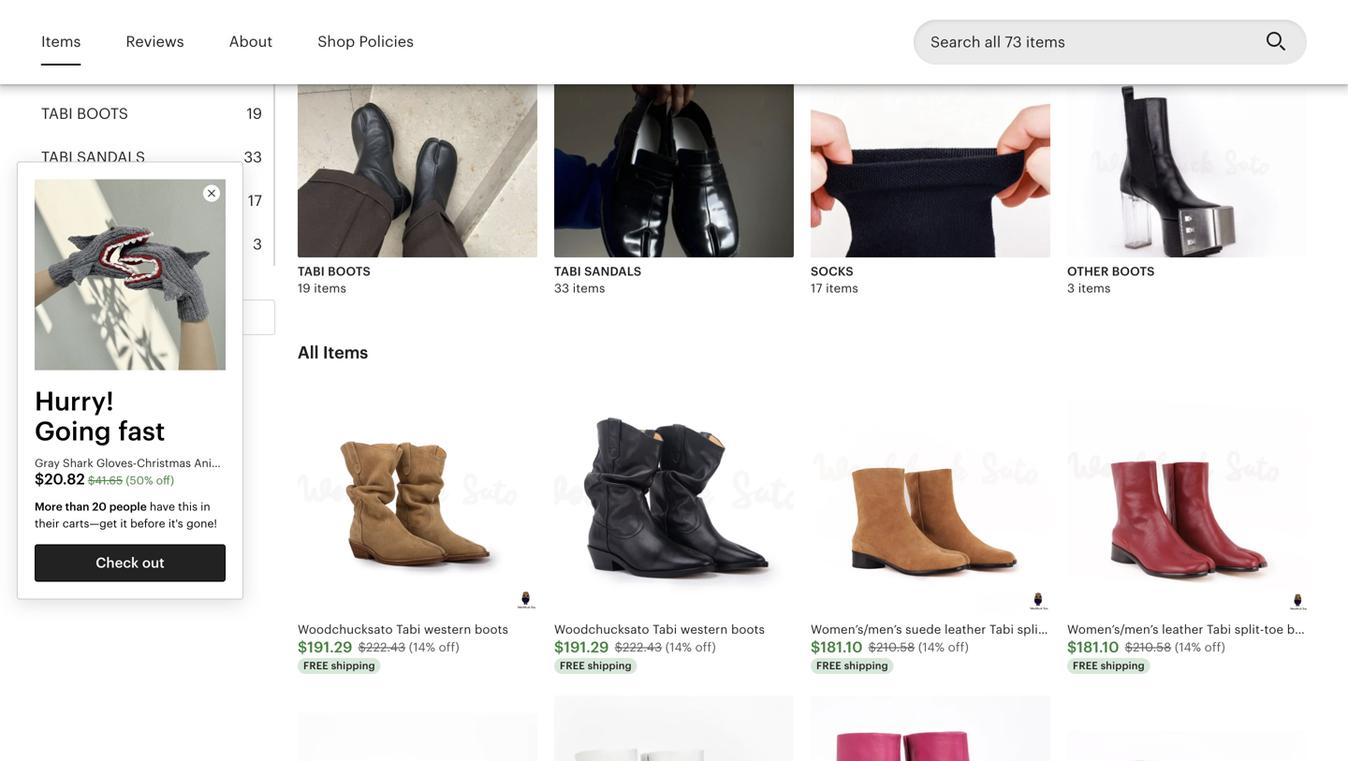 Task type: describe. For each thing, give the bounding box(es) containing it.
going fast
[[35, 416, 165, 446]]

it's gone!
[[168, 518, 217, 530]]

3 (14% from the left
[[919, 641, 945, 655]]

19 inside the tabi boots 19 items
[[298, 282, 311, 296]]

than
[[65, 501, 89, 513]]

items link
[[41, 20, 81, 64]]

33 inside tab
[[244, 149, 262, 166]]

181.10 for women's/men's leather tabi split-toe burgundy boots with 3cm heel height eu35-48 image
[[1078, 639, 1120, 656]]

16673 sales link
[[41, 393, 114, 408]]

contact
[[107, 310, 158, 325]]

2 boots from the left
[[732, 623, 765, 637]]

$ 181.10 $ 210.58 (14% off) free shipping for women's/men's leather tabi split-toe burgundy boots with 3cm heel height eu35-48 image
[[1068, 639, 1226, 672]]

reviews link
[[126, 20, 184, 64]]

before
[[130, 518, 165, 530]]

have this in their carts—get it before it's gone!
[[35, 501, 217, 530]]

2 western from the left
[[681, 623, 728, 637]]

tabi for tabi sandals 33 items
[[555, 265, 582, 279]]

4 free from the left
[[1074, 661, 1099, 672]]

2 tabi from the left
[[653, 623, 678, 637]]

tab containing tabi sandals
[[41, 136, 274, 179]]

their
[[35, 518, 60, 530]]

$ 181.10 $ 210.58 (14% off) free shipping for "women's/men's suede leather tabi split-toe bronze boots with 3cm heel height eu35-48" image
[[811, 639, 970, 672]]

tab containing tabi boots
[[41, 92, 274, 136]]

(50%
[[126, 475, 153, 487]]

about link
[[229, 20, 273, 64]]

33 inside tabi sandals 33 items
[[555, 282, 570, 296]]

hurry! going fast
[[35, 386, 165, 446]]

pre-sale new pink colour tabi split-tow pink boots 8 cm heel height image
[[811, 696, 1051, 762]]

sections tab list
[[41, 5, 275, 266]]

boots for tabi boots
[[77, 105, 128, 122]]

tabi split toe men's women's 8cm heel leather red boots eu35-47 image
[[1068, 696, 1308, 762]]

off) up "tabi split toe men's women's 8cm heel leather boots eu35-47" image
[[439, 641, 460, 655]]

tabi boots
[[41, 105, 128, 122]]

shop inside button
[[161, 310, 192, 325]]

2 woodchucksato tabi western boots $ 191.29 $ 222.43 (14% off) free shipping from the left
[[555, 623, 765, 672]]

more
[[35, 501, 63, 513]]

off) up 'pre-sale new pink colour tabi split-tow pink boots 8 cm heel height' image
[[949, 641, 970, 655]]

other boots image
[[1068, 67, 1308, 258]]

report this shop to etsy
[[41, 503, 190, 518]]

2 (14% from the left
[[666, 641, 692, 655]]

6895 admirers
[[41, 428, 134, 443]]

210.58 for women's/men's leather tabi split-toe burgundy boots with 3cm heel height eu35-48 image
[[1134, 641, 1172, 655]]

1 vertical spatial shop
[[113, 503, 144, 518]]

tabi for tabi boots
[[41, 105, 73, 122]]

off) up tabi split toe men's women's 8cm heel leather red boots eu35-47 image
[[1205, 641, 1226, 655]]

1 woodchucksato tabi western boots image from the left
[[298, 374, 538, 614]]

tabi for tabi sandals
[[41, 149, 73, 166]]

other for other boots 3 items
[[1068, 265, 1110, 279]]

181.10 for "women's/men's suede leather tabi split-toe bronze boots with 3cm heel height eu35-48" image
[[821, 639, 863, 656]]

1 boots from the left
[[475, 623, 509, 637]]

222.43 for second the woodchucksato tabi western boots 'image' from the right
[[366, 641, 406, 655]]

sandals for tabi sandals 33 items
[[585, 265, 642, 279]]

3 inside tab
[[253, 236, 262, 253]]

1 free from the left
[[304, 661, 329, 672]]

sales
[[81, 393, 114, 408]]

6895
[[41, 428, 74, 443]]

tabi for tabi boots 19 items
[[298, 265, 325, 279]]

17 inside socks 17 items
[[811, 282, 823, 296]]

featured items
[[298, 17, 432, 39]]

it
[[120, 518, 127, 530]]

check
[[96, 555, 139, 572]]

sale
[[67, 62, 95, 79]]

1 woodchucksato tabi western boots $ 191.29 $ 222.43 (14% off) free shipping from the left
[[298, 623, 509, 672]]

have
[[150, 501, 175, 513]]

tabi sandals
[[41, 149, 145, 166]]

other boots 3 items
[[1068, 265, 1156, 296]]

women's/men's leather tabi split-toe burgundy boots with 3cm heel height eu35-48 image
[[1068, 374, 1308, 614]]

2 woodchucksato from the left
[[555, 623, 650, 637]]

people
[[109, 501, 147, 513]]

other for other boots
[[41, 236, 91, 253]]

this for shop
[[87, 503, 110, 518]]

3 shipping from the left
[[845, 661, 889, 672]]

16673
[[41, 393, 78, 408]]

to
[[148, 503, 160, 518]]

4 shipping from the left
[[1101, 661, 1145, 672]]

off) inside $20.82 $41.65 (50% off)
[[156, 475, 174, 487]]

shop policies
[[318, 34, 414, 50]]

210.58 for "women's/men's suede leather tabi split-toe bronze boots with 3cm heel height eu35-48" image
[[877, 641, 916, 655]]

boots for other boots
[[95, 236, 146, 253]]

2 woodchucksato tabi western boots image from the left
[[555, 374, 794, 614]]

2 shipping from the left
[[588, 661, 632, 672]]

1 woodchucksato from the left
[[298, 623, 393, 637]]



Task type: vqa. For each thing, say whether or not it's contained in the screenshot.
left for
no



Task type: locate. For each thing, give the bounding box(es) containing it.
socks inside socks 17 items
[[811, 265, 854, 279]]

shop
[[161, 310, 192, 325], [113, 503, 144, 518]]

0 vertical spatial 19
[[247, 105, 262, 122]]

1 tabi from the left
[[396, 623, 421, 637]]

free
[[304, 661, 329, 672], [560, 661, 585, 672], [817, 661, 842, 672], [1074, 661, 1099, 672]]

0 vertical spatial all
[[41, 19, 60, 35]]

1 horizontal spatial boots
[[732, 623, 765, 637]]

items for tabi boots 19 items
[[314, 282, 347, 296]]

tabi
[[41, 105, 73, 122], [41, 149, 73, 166], [298, 265, 325, 279], [555, 265, 582, 279]]

1 horizontal spatial sandals
[[585, 265, 642, 279]]

(14% up 'pre-sale new pink colour tabi split-tow pink boots 8 cm heel height' image
[[919, 641, 945, 655]]

1 horizontal spatial other
[[1068, 265, 1110, 279]]

items up 'on sale'
[[41, 34, 81, 50]]

tab down tabi boots
[[41, 136, 274, 179]]

$
[[298, 639, 308, 656], [555, 639, 564, 656], [811, 639, 821, 656], [1068, 639, 1078, 656], [358, 641, 366, 655], [615, 641, 623, 655], [869, 641, 877, 655], [1126, 641, 1134, 655]]

owner
[[195, 310, 235, 325]]

1 210.58 from the left
[[877, 641, 916, 655]]

1 tab from the top
[[41, 92, 274, 136]]

0 horizontal spatial woodchucksato tabi western boots image
[[298, 374, 538, 614]]

1 222.43 from the left
[[366, 641, 406, 655]]

boots
[[475, 623, 509, 637], [732, 623, 765, 637]]

tab up contact shop owner button
[[41, 223, 274, 266]]

in
[[201, 501, 210, 513]]

0 vertical spatial 33
[[244, 149, 262, 166]]

socks for socks
[[41, 192, 93, 209]]

19 down about link
[[247, 105, 262, 122]]

0 horizontal spatial $ 181.10 $ 210.58 (14% off) free shipping
[[811, 639, 970, 672]]

2 191.29 from the left
[[564, 639, 609, 656]]

off) up tabi split toe men's women's 8cm heel leather boots eu35-49 image
[[696, 641, 717, 655]]

0 horizontal spatial 222.43
[[366, 641, 406, 655]]

1 western from the left
[[424, 623, 472, 637]]

1 181.10 from the left
[[821, 639, 863, 656]]

$ 181.10 $ 210.58 (14% off) free shipping
[[811, 639, 970, 672], [1068, 639, 1226, 672]]

0 horizontal spatial 3
[[253, 236, 262, 253]]

1 horizontal spatial shop
[[161, 310, 192, 325]]

woodchucksato tabi western boots $ 191.29 $ 222.43 (14% off) free shipping up "tabi split toe men's women's 8cm heel leather boots eu35-47" image
[[298, 623, 509, 672]]

western
[[424, 623, 472, 637], [681, 623, 728, 637]]

181.10
[[821, 639, 863, 656], [1078, 639, 1120, 656]]

6895 admirers link
[[41, 428, 134, 443]]

contact shop owner
[[104, 310, 235, 325]]

tab down reviews link
[[41, 92, 274, 136]]

1 horizontal spatial woodchucksato
[[555, 623, 650, 637]]

all for all
[[41, 19, 60, 35]]

4 tab from the top
[[41, 223, 274, 266]]

items inside tabi sandals 33 items
[[573, 282, 606, 296]]

33
[[244, 149, 262, 166], [555, 282, 570, 296]]

featured
[[298, 17, 378, 39]]

$ 181.10 $ 210.58 (14% off) free shipping up 'pre-sale new pink colour tabi split-tow pink boots 8 cm heel height' image
[[811, 639, 970, 672]]

210.58 up tabi split toe men's women's 8cm heel leather red boots eu35-47 image
[[1134, 641, 1172, 655]]

1 horizontal spatial western
[[681, 623, 728, 637]]

other inside other boots 3 items
[[1068, 265, 1110, 279]]

sandals for tabi sandals
[[77, 149, 145, 166]]

hurry!
[[35, 386, 114, 416]]

socks
[[41, 192, 93, 209], [811, 265, 854, 279]]

tabi boots 19 items
[[298, 265, 371, 296]]

0 horizontal spatial boots
[[475, 623, 509, 637]]

contact shop owner button
[[41, 300, 275, 336]]

2 181.10 from the left
[[1078, 639, 1120, 656]]

admirers
[[77, 428, 134, 443]]

all for all items
[[298, 343, 319, 362]]

0 horizontal spatial 17
[[248, 192, 262, 209]]

0 horizontal spatial tabi
[[396, 623, 421, 637]]

0 vertical spatial shop
[[161, 310, 192, 325]]

boots inside other boots 3 items
[[1113, 265, 1156, 279]]

0 vertical spatial 17
[[248, 192, 262, 209]]

socks 17 items
[[811, 265, 859, 296]]

$20.82 $41.65 (50% off)
[[35, 471, 174, 488]]

all inside sections tab list
[[41, 19, 60, 35]]

0 horizontal spatial woodchucksato
[[298, 623, 393, 637]]

shop policies link
[[318, 20, 414, 64]]

1 horizontal spatial 222.43
[[623, 641, 663, 655]]

other boots
[[41, 236, 146, 253]]

all
[[41, 19, 60, 35], [298, 343, 319, 362]]

222.43 up "tabi split toe men's women's 8cm heel leather boots eu35-47" image
[[366, 641, 406, 655]]

$20.82
[[35, 471, 85, 488]]

0 vertical spatial sandals
[[77, 149, 145, 166]]

1 horizontal spatial items
[[323, 343, 368, 362]]

on sale
[[41, 62, 95, 79]]

items
[[41, 34, 81, 50], [323, 343, 368, 362]]

1 horizontal spatial tabi
[[653, 623, 678, 637]]

1 $ 181.10 $ 210.58 (14% off) free shipping from the left
[[811, 639, 970, 672]]

sandals
[[77, 149, 145, 166], [585, 265, 642, 279]]

1 horizontal spatial 19
[[298, 282, 311, 296]]

1 horizontal spatial 3
[[1068, 282, 1076, 296]]

woodchucksato
[[298, 623, 393, 637], [555, 623, 650, 637]]

0 vertical spatial items
[[41, 34, 81, 50]]

items inside socks 17 items
[[826, 282, 859, 296]]

2 free from the left
[[560, 661, 585, 672]]

1 vertical spatial socks
[[811, 265, 854, 279]]

shop
[[318, 34, 355, 50]]

1 vertical spatial 19
[[298, 282, 311, 296]]

0 horizontal spatial 181.10
[[821, 639, 863, 656]]

other inside tab
[[41, 236, 91, 253]]

socks for socks 17 items
[[811, 265, 854, 279]]

16673 sales
[[41, 393, 114, 408]]

tabi sandals image
[[555, 67, 794, 258]]

1 horizontal spatial $ 181.10 $ 210.58 (14% off) free shipping
[[1068, 639, 1226, 672]]

tab containing socks
[[41, 179, 274, 223]]

off)
[[156, 475, 174, 487], [439, 641, 460, 655], [696, 641, 717, 655], [949, 641, 970, 655], [1205, 641, 1226, 655]]

0 horizontal spatial 191.29
[[308, 639, 353, 656]]

carts—get
[[63, 518, 117, 530]]

other
[[41, 236, 91, 253], [1068, 265, 1110, 279]]

2 222.43 from the left
[[623, 641, 663, 655]]

1 horizontal spatial all
[[298, 343, 319, 362]]

0 horizontal spatial 19
[[247, 105, 262, 122]]

1 horizontal spatial 17
[[811, 282, 823, 296]]

0 horizontal spatial socks
[[41, 192, 93, 209]]

0 horizontal spatial items
[[41, 34, 81, 50]]

3 inside other boots 3 items
[[1068, 282, 1076, 296]]

tabi inside the tabi boots 19 items
[[298, 265, 325, 279]]

1 horizontal spatial woodchucksato tabi western boots $ 191.29 $ 222.43 (14% off) free shipping
[[555, 623, 765, 672]]

items inside the tabi boots 19 items
[[314, 282, 347, 296]]

1 vertical spatial 33
[[555, 282, 570, 296]]

shipping
[[331, 661, 375, 672], [588, 661, 632, 672], [845, 661, 889, 672], [1101, 661, 1145, 672]]

tabi boots image
[[298, 67, 538, 258]]

$ 181.10 $ 210.58 (14% off) free shipping up tabi split toe men's women's 8cm heel leather red boots eu35-47 image
[[1068, 639, 1226, 672]]

19
[[247, 105, 262, 122], [298, 282, 311, 296]]

this for in
[[178, 501, 198, 513]]

0 horizontal spatial woodchucksato tabi western boots $ 191.29 $ 222.43 (14% off) free shipping
[[298, 623, 509, 672]]

$41.65
[[88, 475, 123, 487]]

0 horizontal spatial other
[[41, 236, 91, 253]]

items for other boots 3 items
[[1079, 282, 1111, 296]]

tab
[[41, 92, 274, 136], [41, 136, 274, 179], [41, 179, 274, 223], [41, 223, 274, 266]]

1 horizontal spatial this
[[178, 501, 198, 513]]

shipping up "tabi split toe men's women's 8cm heel leather boots eu35-47" image
[[331, 661, 375, 672]]

1 vertical spatial other
[[1068, 265, 1110, 279]]

3 tab from the top
[[41, 179, 274, 223]]

all items
[[298, 343, 368, 362]]

tabi
[[396, 623, 421, 637], [653, 623, 678, 637]]

socks inside tab
[[41, 192, 93, 209]]

out
[[142, 555, 165, 572]]

boots for tabi boots 19 items
[[328, 265, 371, 279]]

17 inside tab
[[248, 192, 262, 209]]

shipping up 'pre-sale new pink colour tabi split-tow pink boots 8 cm heel height' image
[[845, 661, 889, 672]]

report
[[41, 503, 83, 518]]

0 horizontal spatial 33
[[244, 149, 262, 166]]

sandals inside tab
[[77, 149, 145, 166]]

4 (14% from the left
[[1176, 641, 1202, 655]]

woodchucksato tabi western boots image
[[298, 374, 538, 614], [555, 374, 794, 614]]

1 horizontal spatial 210.58
[[1134, 641, 1172, 655]]

1 shipping from the left
[[331, 661, 375, 672]]

1 vertical spatial all
[[298, 343, 319, 362]]

more than 20 people
[[35, 501, 147, 513]]

woodchucksato tabi western boots $ 191.29 $ 222.43 (14% off) free shipping up tabi split toe men's women's 8cm heel leather boots eu35-49 image
[[555, 623, 765, 672]]

(14% up "tabi split toe men's women's 8cm heel leather boots eu35-47" image
[[409, 641, 436, 655]]

2 $ 181.10 $ 210.58 (14% off) free shipping from the left
[[1068, 639, 1226, 672]]

0 horizontal spatial all
[[41, 19, 60, 35]]

all down the tabi boots 19 items
[[298, 343, 319, 362]]

17
[[248, 192, 262, 209], [811, 282, 823, 296]]

sandals inside tabi sandals 33 items
[[585, 265, 642, 279]]

(14% up tabi split toe men's women's 8cm heel leather boots eu35-49 image
[[666, 641, 692, 655]]

tabi split toe men's women's 8cm heel leather boots eu35-47 image
[[298, 696, 538, 762]]

etsy
[[164, 503, 190, 518]]

222.43 up tabi split toe men's women's 8cm heel leather boots eu35-49 image
[[623, 641, 663, 655]]

0 vertical spatial other
[[41, 236, 91, 253]]

all up on
[[41, 19, 60, 35]]

shipping up tabi split toe men's women's 8cm heel leather red boots eu35-47 image
[[1101, 661, 1145, 672]]

items inside other boots 3 items
[[1079, 282, 1111, 296]]

off) right (50%
[[156, 475, 174, 487]]

items for tabi sandals 33 items
[[573, 282, 606, 296]]

tabi sandals 33 items
[[555, 265, 642, 296]]

shipping up tabi split toe men's women's 8cm heel leather boots eu35-49 image
[[588, 661, 632, 672]]

about
[[229, 34, 273, 50]]

this
[[178, 501, 198, 513], [87, 503, 110, 518]]

items down the tabi boots 19 items
[[323, 343, 368, 362]]

socks image
[[811, 67, 1051, 258]]

222.43
[[366, 641, 406, 655], [623, 641, 663, 655]]

woodchucksato tabi western boots $ 191.29 $ 222.43 (14% off) free shipping
[[298, 623, 509, 672], [555, 623, 765, 672]]

tab up other boots
[[41, 179, 274, 223]]

2 210.58 from the left
[[1134, 641, 1172, 655]]

tabi split toe men's women's 8cm heel leather boots eu35-49 image
[[555, 696, 794, 762]]

tabi inside tabi sandals 33 items
[[555, 265, 582, 279]]

210.58 up 'pre-sale new pink colour tabi split-tow pink boots 8 cm heel height' image
[[877, 641, 916, 655]]

1 (14% from the left
[[409, 641, 436, 655]]

1 vertical spatial 3
[[1068, 282, 1076, 296]]

191.29
[[308, 639, 353, 656], [564, 639, 609, 656]]

check out
[[96, 555, 165, 572]]

1 horizontal spatial woodchucksato tabi western boots image
[[555, 374, 794, 614]]

boots
[[77, 105, 128, 122], [95, 236, 146, 253], [328, 265, 371, 279], [1113, 265, 1156, 279]]

tab containing other boots
[[41, 223, 274, 266]]

boots for other boots 3 items
[[1113, 265, 1156, 279]]

0 horizontal spatial 210.58
[[877, 641, 916, 655]]

19 inside tab
[[247, 105, 262, 122]]

1 vertical spatial sandals
[[585, 265, 642, 279]]

3 free from the left
[[817, 661, 842, 672]]

0 horizontal spatial western
[[424, 623, 472, 637]]

policies
[[359, 34, 414, 50]]

2 tab from the top
[[41, 136, 274, 179]]

0 horizontal spatial sandals
[[77, 149, 145, 166]]

reviews
[[126, 34, 184, 50]]

boots inside the tabi boots 19 items
[[328, 265, 371, 279]]

items
[[383, 17, 432, 39], [314, 282, 347, 296], [573, 282, 606, 296], [826, 282, 859, 296], [1079, 282, 1111, 296]]

0 vertical spatial socks
[[41, 192, 93, 209]]

1 vertical spatial items
[[323, 343, 368, 362]]

1 horizontal spatial 181.10
[[1078, 639, 1120, 656]]

3
[[253, 236, 262, 253], [1068, 282, 1076, 296]]

on
[[41, 62, 63, 79]]

(14% up tabi split toe men's women's 8cm heel leather red boots eu35-47 image
[[1176, 641, 1202, 655]]

(14%
[[409, 641, 436, 655], [666, 641, 692, 655], [919, 641, 945, 655], [1176, 641, 1202, 655]]

222.43 for second the woodchucksato tabi western boots 'image' from left
[[623, 641, 663, 655]]

this inside have this in their carts—get it before it's gone!
[[178, 501, 198, 513]]

0 horizontal spatial shop
[[113, 503, 144, 518]]

1 horizontal spatial 33
[[555, 282, 570, 296]]

20
[[92, 501, 107, 513]]

1 vertical spatial 17
[[811, 282, 823, 296]]

19 up all items
[[298, 282, 311, 296]]

0 horizontal spatial this
[[87, 503, 110, 518]]

1 191.29 from the left
[[308, 639, 353, 656]]

women's/men's suede leather tabi split-toe bronze boots with 3cm heel height eu35-48 image
[[811, 374, 1051, 614]]

0 vertical spatial 3
[[253, 236, 262, 253]]

1 horizontal spatial socks
[[811, 265, 854, 279]]

report this shop to etsy link
[[41, 503, 190, 518]]

210.58
[[877, 641, 916, 655], [1134, 641, 1172, 655]]

1 horizontal spatial 191.29
[[564, 639, 609, 656]]

Search all 73 items text field
[[914, 20, 1252, 65]]



